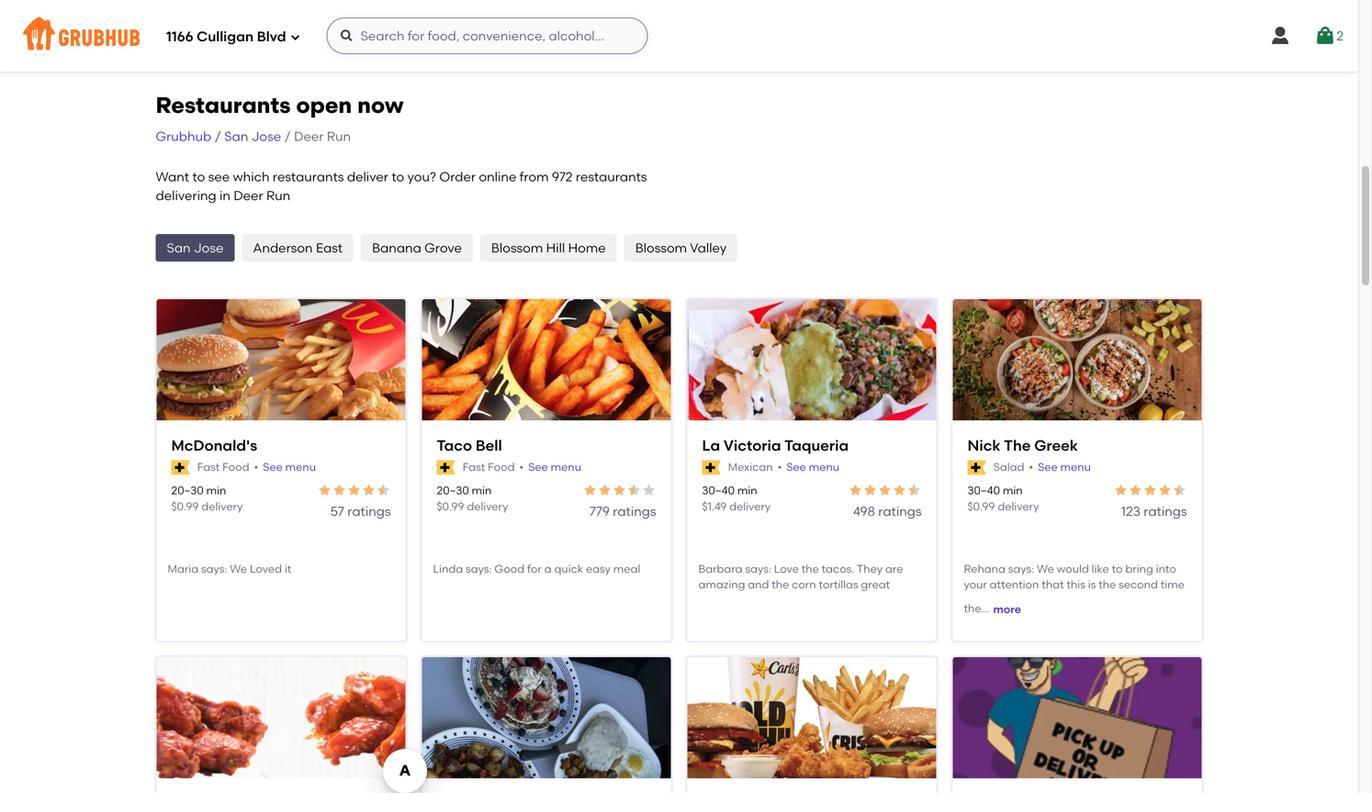 Task type: describe. For each thing, give the bounding box(es) containing it.
ikes love & sandwiches delivery image
[[953, 658, 1202, 781]]

1 ratings from the left
[[348, 504, 391, 520]]

bell
[[476, 437, 502, 455]]

20–30 min $0.99 delivery for mcdonald's
[[171, 484, 243, 514]]

proceed
[[1145, 485, 1198, 501]]

nick the greek link
[[968, 436, 1188, 456]]

they
[[857, 563, 883, 576]]

$0.99 for nick the greek
[[968, 500, 995, 514]]

linda
[[433, 563, 463, 576]]

1 horizontal spatial run
[[327, 128, 351, 144]]

time
[[1161, 579, 1185, 592]]

want to see which restaurants deliver to you? order online from 972 restaurants delivering in deer run
[[156, 169, 647, 203]]

1166
[[166, 29, 193, 45]]

fire wings san jose delivery image
[[157, 658, 406, 781]]

subscription pass image for la victoria taqueria
[[702, 461, 721, 475]]

quick
[[554, 563, 584, 576]]

123
[[1122, 504, 1141, 520]]

easy
[[586, 563, 611, 576]]

like
[[1092, 563, 1110, 576]]

that
[[1042, 579, 1064, 592]]

it
[[285, 563, 292, 576]]

would
[[1057, 563, 1089, 576]]

see menu link for la victoria taqueria
[[787, 460, 840, 476]]

3 menu from the left
[[809, 461, 840, 474]]

bring
[[1126, 563, 1154, 576]]

779
[[590, 504, 610, 520]]

to left you?
[[392, 169, 405, 185]]

svg image inside 2 button
[[1315, 25, 1337, 47]]

the down the love
[[772, 579, 790, 592]]

which
[[233, 169, 270, 185]]

restaurants
[[156, 92, 291, 119]]

proceed to checkout button
[[1089, 477, 1335, 510]]

anderson east
[[253, 240, 343, 256]]

open
[[296, 92, 352, 119]]

valley
[[690, 240, 727, 256]]

30–40 min $0.99 delivery
[[968, 484, 1040, 514]]

blvd
[[257, 29, 286, 45]]

the
[[1004, 437, 1031, 455]]

deliver
[[347, 169, 389, 185]]

min for la victoria taqueria
[[738, 484, 758, 498]]

victoria
[[724, 437, 781, 455]]

blossom for blossom valley
[[636, 240, 687, 256]]

123 ratings
[[1122, 504, 1188, 520]]

in
[[220, 188, 231, 203]]

barbara says: love the tacos. they are amazing and the corn tortillas great
[[699, 563, 904, 592]]

see inside button
[[650, 8, 673, 23]]

delivery for mcdonald's
[[202, 500, 243, 514]]

2
[[1337, 28, 1344, 44]]

san jose link
[[156, 234, 235, 262]]

tacos.
[[822, 563, 855, 576]]

meal
[[614, 563, 641, 576]]

1 menu from the left
[[285, 461, 316, 474]]

you?
[[408, 169, 436, 185]]

banana grove link
[[361, 234, 473, 262]]

la victoria taqueria link
[[702, 436, 922, 456]]

Search for food, convenience, alcohol... search field
[[327, 17, 648, 54]]

2 • from the left
[[520, 461, 524, 474]]

nick the greek
[[968, 437, 1079, 455]]

good
[[495, 563, 525, 576]]

1 / from the left
[[215, 128, 221, 144]]

home
[[568, 240, 606, 256]]

20–30 min $0.99 delivery for taco bell
[[437, 484, 508, 514]]

nick the greek delivery image
[[953, 300, 1202, 423]]

says: for la victoria taqueria
[[746, 563, 772, 576]]

now
[[358, 92, 404, 119]]

1 restaurants from the left
[[273, 169, 344, 185]]

972
[[552, 169, 573, 185]]

salad • see menu
[[994, 461, 1091, 474]]

57 ratings
[[330, 504, 391, 520]]

corn
[[792, 579, 816, 592]]

blossom hill home link
[[480, 234, 617, 262]]

2 button
[[1315, 19, 1344, 52]]

498
[[853, 504, 876, 520]]

min for nick the greek
[[1003, 484, 1023, 498]]

online
[[479, 169, 517, 185]]

0 vertical spatial jose
[[251, 128, 281, 144]]

says: for taco bell
[[466, 563, 492, 576]]

30–40 for la
[[702, 484, 735, 498]]

love
[[774, 563, 799, 576]]

a
[[545, 563, 552, 576]]

svg image
[[290, 32, 301, 43]]

la victoria taqueria
[[702, 437, 849, 455]]

food for taco bell
[[488, 461, 515, 474]]

4 • from the left
[[1029, 461, 1034, 474]]

checkout
[[1217, 485, 1279, 501]]

0 vertical spatial san
[[224, 128, 248, 144]]

30–40 min $1.49 delivery
[[702, 484, 771, 514]]

$0.99 for taco bell
[[437, 500, 464, 514]]

mcdonald's
[[171, 437, 257, 455]]

east
[[316, 240, 343, 256]]

we for loved
[[230, 563, 247, 576]]

...
[[982, 602, 990, 616]]

more for see more
[[676, 8, 709, 23]]

min for taco bell
[[472, 484, 492, 498]]

mexican • see menu
[[728, 461, 840, 474]]

the right is
[[1099, 579, 1117, 592]]

maria says: we loved it
[[168, 563, 292, 576]]

banana grove
[[372, 240, 462, 256]]

1166 culligan blvd
[[166, 29, 286, 45]]

$1.49
[[702, 500, 727, 514]]

la
[[702, 437, 720, 455]]

nick
[[968, 437, 1001, 455]]

subscription pass image for taco bell
[[437, 461, 455, 475]]

20–30 for mcdonald's
[[171, 484, 204, 498]]

loved
[[250, 563, 282, 576]]

grove
[[425, 240, 462, 256]]

proceed to checkout
[[1145, 485, 1279, 501]]



Task type: locate. For each thing, give the bounding box(es) containing it.
$0.99 up maria
[[171, 500, 199, 514]]

more inside button
[[676, 8, 709, 23]]

2 menu from the left
[[551, 461, 582, 474]]

see menu link down greek
[[1038, 460, 1091, 476]]

20–30 min $0.99 delivery down mcdonald's
[[171, 484, 243, 514]]

0 horizontal spatial blossom
[[491, 240, 543, 256]]

/ down restaurants open now at top left
[[284, 128, 291, 144]]

2 says: from the left
[[466, 563, 492, 576]]

jose
[[251, 128, 281, 144], [194, 240, 224, 256]]

1 horizontal spatial 30–40
[[968, 484, 1001, 498]]

min down mcdonald's
[[206, 484, 226, 498]]

1 20–30 from the left
[[171, 484, 204, 498]]

0 horizontal spatial /
[[215, 128, 221, 144]]

4 min from the left
[[1003, 484, 1023, 498]]

• down la victoria taqueria
[[778, 461, 782, 474]]

see
[[208, 169, 230, 185]]

min down the mexican
[[738, 484, 758, 498]]

this
[[1067, 579, 1086, 592]]

0 vertical spatial more
[[676, 8, 709, 23]]

$0.99 inside 30–40 min $0.99 delivery
[[968, 500, 995, 514]]

0 horizontal spatial 20–30
[[171, 484, 204, 498]]

food
[[222, 461, 249, 474], [488, 461, 515, 474]]

0 horizontal spatial jose
[[194, 240, 224, 256]]

0 horizontal spatial deer
[[234, 188, 263, 203]]

we inside rehana says: we would like to bring into your attention that this is the second time the
[[1037, 563, 1055, 576]]

$0.99 down 'taco' on the bottom left of page
[[437, 500, 464, 514]]

fast food • see menu for taco bell
[[463, 461, 582, 474]]

grubhub / san jose / deer run
[[156, 128, 351, 144]]

restaurants right which
[[273, 169, 344, 185]]

2 20–30 min $0.99 delivery from the left
[[437, 484, 508, 514]]

1 see menu link from the left
[[263, 460, 316, 476]]

menu down taqueria
[[809, 461, 840, 474]]

salad
[[994, 461, 1025, 474]]

more
[[676, 8, 709, 23], [994, 603, 1022, 616]]

min for mcdonald's
[[206, 484, 226, 498]]

1 blossom from the left
[[491, 240, 543, 256]]

/ down restaurants
[[215, 128, 221, 144]]

20–30 down mcdonald's
[[171, 484, 204, 498]]

2 min from the left
[[472, 484, 492, 498]]

fast down taco bell at bottom
[[463, 461, 485, 474]]

2 / from the left
[[284, 128, 291, 144]]

says: right maria
[[201, 563, 227, 576]]

mcdonald's delivery image
[[157, 300, 406, 423]]

says:
[[201, 563, 227, 576], [466, 563, 492, 576], [746, 563, 772, 576], [1009, 563, 1035, 576]]

says: inside barbara says: love the tacos. they are amazing and the corn tortillas great
[[746, 563, 772, 576]]

2 fast from the left
[[463, 461, 485, 474]]

mcdonald's link
[[171, 436, 391, 456]]

says: for mcdonald's
[[201, 563, 227, 576]]

blossom valley
[[636, 240, 727, 256]]

30–40 up the $1.49
[[702, 484, 735, 498]]

ratings right 498
[[879, 504, 922, 520]]

run inside want to see which restaurants deliver to you? order online from 972 restaurants delivering in deer run
[[266, 188, 290, 203]]

fast for mcdonald's
[[197, 461, 220, 474]]

menu down 'taco bell' link
[[551, 461, 582, 474]]

deer
[[294, 128, 324, 144], [234, 188, 263, 203]]

to inside rehana says: we would like to bring into your attention that this is the second time the
[[1112, 563, 1123, 576]]

2 30–40 from the left
[[968, 484, 1001, 498]]

delivery down the bell
[[467, 500, 508, 514]]

deer inside want to see which restaurants deliver to you? order online from 972 restaurants delivering in deer run
[[234, 188, 263, 203]]

san inside san jose 'link'
[[167, 240, 191, 256]]

great
[[861, 579, 891, 592]]

0 horizontal spatial more
[[676, 8, 709, 23]]

delivering
[[156, 188, 217, 203]]

star icon image
[[317, 483, 332, 498], [332, 483, 347, 498], [347, 483, 362, 498], [362, 483, 376, 498], [376, 483, 391, 498], [376, 483, 391, 498], [583, 483, 598, 498], [598, 483, 612, 498], [612, 483, 627, 498], [627, 483, 642, 498], [627, 483, 642, 498], [642, 483, 656, 498], [849, 483, 863, 498], [863, 483, 878, 498], [878, 483, 893, 498], [893, 483, 907, 498], [907, 483, 922, 498], [907, 483, 922, 498], [1114, 483, 1129, 498], [1129, 483, 1143, 498], [1143, 483, 1158, 498], [1158, 483, 1173, 498], [1173, 483, 1188, 498], [1173, 483, 1188, 498]]

0 horizontal spatial restaurants
[[273, 169, 344, 185]]

3 • from the left
[[778, 461, 782, 474]]

taco bell delivery image
[[422, 300, 671, 423]]

1 fast food • see menu from the left
[[197, 461, 316, 474]]

0 horizontal spatial food
[[222, 461, 249, 474]]

1 we from the left
[[230, 563, 247, 576]]

subscription pass image down mcdonald's
[[171, 461, 190, 475]]

restaurants
[[273, 169, 344, 185], [576, 169, 647, 185]]

0 horizontal spatial san
[[167, 240, 191, 256]]

order
[[440, 169, 476, 185]]

attention
[[990, 579, 1039, 592]]

carl's jr. delivery image
[[688, 658, 937, 781]]

are
[[886, 563, 904, 576]]

subscription pass image for mcdonald's
[[171, 461, 190, 475]]

subscription pass image
[[171, 461, 190, 475], [437, 461, 455, 475], [702, 461, 721, 475]]

says: right linda in the bottom left of the page
[[466, 563, 492, 576]]

3 min from the left
[[738, 484, 758, 498]]

1 horizontal spatial blossom
[[636, 240, 687, 256]]

1 horizontal spatial san
[[224, 128, 248, 144]]

amazing
[[699, 579, 745, 592]]

blossom for blossom hill home
[[491, 240, 543, 256]]

20–30 down 'taco' on the bottom left of page
[[437, 484, 469, 498]]

grubhub link
[[156, 128, 212, 144]]

4 ratings from the left
[[1144, 504, 1188, 520]]

subscription pass image
[[968, 461, 987, 475]]

1 vertical spatial deer
[[234, 188, 263, 203]]

779 ratings
[[590, 504, 656, 520]]

3 says: from the left
[[746, 563, 772, 576]]

1 horizontal spatial food
[[488, 461, 515, 474]]

• right the salad
[[1029, 461, 1034, 474]]

see menu link for mcdonald's
[[263, 460, 316, 476]]

to
[[192, 169, 205, 185], [392, 169, 405, 185], [1201, 485, 1214, 501], [1112, 563, 1123, 576]]

1 horizontal spatial subscription pass image
[[437, 461, 455, 475]]

san
[[224, 128, 248, 144], [167, 240, 191, 256]]

deer down which
[[234, 188, 263, 203]]

menu down mcdonald's link
[[285, 461, 316, 474]]

run
[[327, 128, 351, 144], [266, 188, 290, 203]]

fast food • see menu for mcdonald's
[[197, 461, 316, 474]]

1 subscription pass image from the left
[[171, 461, 190, 475]]

4 delivery from the left
[[998, 500, 1040, 514]]

ratings for la
[[879, 504, 922, 520]]

run down which
[[266, 188, 290, 203]]

2 horizontal spatial $0.99
[[968, 500, 995, 514]]

1 min from the left
[[206, 484, 226, 498]]

rehana says: we would like to bring into your attention that this is the second time the
[[964, 563, 1185, 616]]

0 horizontal spatial fast food • see menu
[[197, 461, 316, 474]]

says: up and
[[746, 563, 772, 576]]

run down open
[[327, 128, 351, 144]]

delivery for la victoria taqueria
[[730, 500, 771, 514]]

the up corn
[[802, 563, 819, 576]]

20–30 min $0.99 delivery
[[171, 484, 243, 514], [437, 484, 508, 514]]

2 restaurants from the left
[[576, 169, 647, 185]]

jose inside 'link'
[[194, 240, 224, 256]]

greek
[[1035, 437, 1079, 455]]

city diner delivery image
[[422, 658, 671, 781]]

more for ... more
[[994, 603, 1022, 616]]

ratings
[[348, 504, 391, 520], [613, 504, 656, 520], [879, 504, 922, 520], [1144, 504, 1188, 520]]

maria
[[168, 563, 199, 576]]

0 horizontal spatial we
[[230, 563, 247, 576]]

to right like
[[1112, 563, 1123, 576]]

1 30–40 from the left
[[702, 484, 735, 498]]

we
[[230, 563, 247, 576], [1037, 563, 1055, 576]]

1 food from the left
[[222, 461, 249, 474]]

ratings right 779
[[613, 504, 656, 520]]

anderson east link
[[242, 234, 354, 262]]

to left see
[[192, 169, 205, 185]]

20–30 for taco bell
[[437, 484, 469, 498]]

0 horizontal spatial $0.99
[[171, 500, 199, 514]]

1 vertical spatial run
[[266, 188, 290, 203]]

blossom left hill
[[491, 240, 543, 256]]

blossom valley link
[[625, 234, 738, 262]]

delivery right the $1.49
[[730, 500, 771, 514]]

1 fast from the left
[[197, 461, 220, 474]]

ratings right the 57
[[348, 504, 391, 520]]

see menu link for nick the greek
[[1038, 460, 1091, 476]]

•
[[254, 461, 258, 474], [520, 461, 524, 474], [778, 461, 782, 474], [1029, 461, 1034, 474]]

says: inside rehana says: we would like to bring into your attention that this is the second time the
[[1009, 563, 1035, 576]]

1 says: from the left
[[201, 563, 227, 576]]

30–40 inside 30–40 min $0.99 delivery
[[968, 484, 1001, 498]]

ratings for taco
[[613, 504, 656, 520]]

fast food • see menu down mcdonald's link
[[197, 461, 316, 474]]

see menu link
[[263, 460, 316, 476], [529, 460, 582, 476], [787, 460, 840, 476], [1038, 460, 1091, 476]]

delivery
[[202, 500, 243, 514], [467, 500, 508, 514], [730, 500, 771, 514], [998, 500, 1040, 514]]

0 vertical spatial run
[[327, 128, 351, 144]]

san down delivering
[[167, 240, 191, 256]]

2 we from the left
[[1037, 563, 1055, 576]]

1 horizontal spatial restaurants
[[576, 169, 647, 185]]

57
[[330, 504, 344, 520]]

$0.99
[[171, 500, 199, 514], [437, 500, 464, 514], [968, 500, 995, 514]]

2 fast food • see menu from the left
[[463, 461, 582, 474]]

2 horizontal spatial svg image
[[1315, 25, 1337, 47]]

culligan
[[197, 29, 254, 45]]

ratings for nick
[[1144, 504, 1188, 520]]

1 horizontal spatial more
[[994, 603, 1022, 616]]

delivery for nick the greek
[[998, 500, 1040, 514]]

3 $0.99 from the left
[[968, 500, 995, 514]]

4 see menu link from the left
[[1038, 460, 1091, 476]]

see more
[[650, 8, 709, 23]]

subscription pass image down 'taco' on the bottom left of page
[[437, 461, 455, 475]]

says: up 'attention'
[[1009, 563, 1035, 576]]

ratings down proceed
[[1144, 504, 1188, 520]]

0 horizontal spatial subscription pass image
[[171, 461, 190, 475]]

min
[[206, 484, 226, 498], [472, 484, 492, 498], [738, 484, 758, 498], [1003, 484, 1023, 498]]

$0.99 down subscription pass image
[[968, 500, 995, 514]]

your
[[964, 579, 988, 592]]

2 delivery from the left
[[467, 500, 508, 514]]

banana
[[372, 240, 422, 256]]

taqueria
[[785, 437, 849, 455]]

for
[[527, 563, 542, 576]]

menu down "nick the greek" 'link'
[[1061, 461, 1091, 474]]

2 blossom from the left
[[636, 240, 687, 256]]

30–40 inside 30–40 min $1.49 delivery
[[702, 484, 735, 498]]

1 vertical spatial jose
[[194, 240, 224, 256]]

main navigation navigation
[[0, 0, 1359, 72]]

0 horizontal spatial 30–40
[[702, 484, 735, 498]]

menu
[[285, 461, 316, 474], [551, 461, 582, 474], [809, 461, 840, 474], [1061, 461, 1091, 474]]

0 vertical spatial deer
[[294, 128, 324, 144]]

1 horizontal spatial fast
[[463, 461, 485, 474]]

second
[[1119, 579, 1158, 592]]

linda says: good for a quick easy meal
[[433, 563, 641, 576]]

fast food • see menu down 'taco bell' link
[[463, 461, 582, 474]]

delivery down mcdonald's
[[202, 500, 243, 514]]

2 ratings from the left
[[613, 504, 656, 520]]

0 horizontal spatial run
[[266, 188, 290, 203]]

food for mcdonald's
[[222, 461, 249, 474]]

barbara
[[699, 563, 743, 576]]

min down the salad
[[1003, 484, 1023, 498]]

2 see menu link from the left
[[529, 460, 582, 476]]

• down 'taco bell' link
[[520, 461, 524, 474]]

delivery down the salad
[[998, 500, 1040, 514]]

la victoria taqueria delivery image
[[688, 300, 937, 423]]

$0.99 for mcdonald's
[[171, 500, 199, 514]]

we for would
[[1037, 563, 1055, 576]]

1 $0.99 from the left
[[171, 500, 199, 514]]

deer down open
[[294, 128, 324, 144]]

2 food from the left
[[488, 461, 515, 474]]

see
[[650, 8, 673, 23], [263, 461, 283, 474], [529, 461, 548, 474], [787, 461, 807, 474], [1038, 461, 1058, 474]]

1 vertical spatial more
[[994, 603, 1022, 616]]

1 horizontal spatial jose
[[251, 128, 281, 144]]

restaurants right 972
[[576, 169, 647, 185]]

food down mcdonald's
[[222, 461, 249, 474]]

30–40 down subscription pass image
[[968, 484, 1001, 498]]

3 delivery from the left
[[730, 500, 771, 514]]

fast down mcdonald's
[[197, 461, 220, 474]]

taco bell link
[[437, 436, 656, 456]]

see menu link down 'taco bell' link
[[529, 460, 582, 476]]

mexican
[[728, 461, 773, 474]]

1 delivery from the left
[[202, 500, 243, 514]]

30–40 for nick
[[968, 484, 1001, 498]]

and
[[748, 579, 769, 592]]

we left loved
[[230, 563, 247, 576]]

min inside 30–40 min $0.99 delivery
[[1003, 484, 1023, 498]]

subscription pass image down la
[[702, 461, 721, 475]]

jose down the in
[[194, 240, 224, 256]]

to inside button
[[1201, 485, 1214, 501]]

more button
[[994, 594, 1022, 627]]

delivery for taco bell
[[467, 500, 508, 514]]

1 horizontal spatial 20–30 min $0.99 delivery
[[437, 484, 508, 514]]

min down the bell
[[472, 484, 492, 498]]

see menu link down mcdonald's link
[[263, 460, 316, 476]]

2 horizontal spatial subscription pass image
[[702, 461, 721, 475]]

3 see menu link from the left
[[787, 460, 840, 476]]

see menu link down la victoria taqueria link
[[787, 460, 840, 476]]

more inside the ... more
[[994, 603, 1022, 616]]

delivery inside 30–40 min $0.99 delivery
[[998, 500, 1040, 514]]

1 horizontal spatial svg image
[[1270, 25, 1292, 47]]

• down mcdonald's link
[[254, 461, 258, 474]]

blossom hill home
[[491, 240, 606, 256]]

1 horizontal spatial /
[[284, 128, 291, 144]]

rehana
[[964, 563, 1006, 576]]

blossom left the valley
[[636, 240, 687, 256]]

1 horizontal spatial $0.99
[[437, 500, 464, 514]]

taco bell
[[437, 437, 502, 455]]

1 horizontal spatial deer
[[294, 128, 324, 144]]

san jose
[[167, 240, 224, 256]]

3 subscription pass image from the left
[[702, 461, 721, 475]]

food down the bell
[[488, 461, 515, 474]]

4 menu from the left
[[1061, 461, 1091, 474]]

taco
[[437, 437, 472, 455]]

1 horizontal spatial 20–30
[[437, 484, 469, 498]]

1 horizontal spatial we
[[1037, 563, 1055, 576]]

see menu link for taco bell
[[529, 460, 582, 476]]

3 ratings from the left
[[879, 504, 922, 520]]

into
[[1156, 563, 1177, 576]]

the down the your
[[964, 602, 982, 616]]

2 subscription pass image from the left
[[437, 461, 455, 475]]

/
[[215, 128, 221, 144], [284, 128, 291, 144]]

delivery inside 30–40 min $1.49 delivery
[[730, 500, 771, 514]]

20–30 min $0.99 delivery down taco bell at bottom
[[437, 484, 508, 514]]

2 20–30 from the left
[[437, 484, 469, 498]]

0 horizontal spatial svg image
[[340, 28, 354, 43]]

1 vertical spatial san
[[167, 240, 191, 256]]

0 horizontal spatial fast
[[197, 461, 220, 474]]

jose down restaurants open now at top left
[[251, 128, 281, 144]]

0 horizontal spatial 20–30 min $0.99 delivery
[[171, 484, 243, 514]]

min inside 30–40 min $1.49 delivery
[[738, 484, 758, 498]]

to right proceed
[[1201, 485, 1214, 501]]

see more button
[[634, 0, 725, 32]]

fast for taco bell
[[463, 461, 485, 474]]

grubhub
[[156, 128, 212, 144]]

1 • from the left
[[254, 461, 258, 474]]

svg image
[[1270, 25, 1292, 47], [1315, 25, 1337, 47], [340, 28, 354, 43]]

is
[[1089, 579, 1096, 592]]

1 20–30 min $0.99 delivery from the left
[[171, 484, 243, 514]]

2 $0.99 from the left
[[437, 500, 464, 514]]

from
[[520, 169, 549, 185]]

fast food • see menu
[[197, 461, 316, 474], [463, 461, 582, 474]]

4 says: from the left
[[1009, 563, 1035, 576]]

1 horizontal spatial fast food • see menu
[[463, 461, 582, 474]]

we up that
[[1037, 563, 1055, 576]]

san down restaurants
[[224, 128, 248, 144]]



Task type: vqa. For each thing, say whether or not it's contained in the screenshot.
Whipped
no



